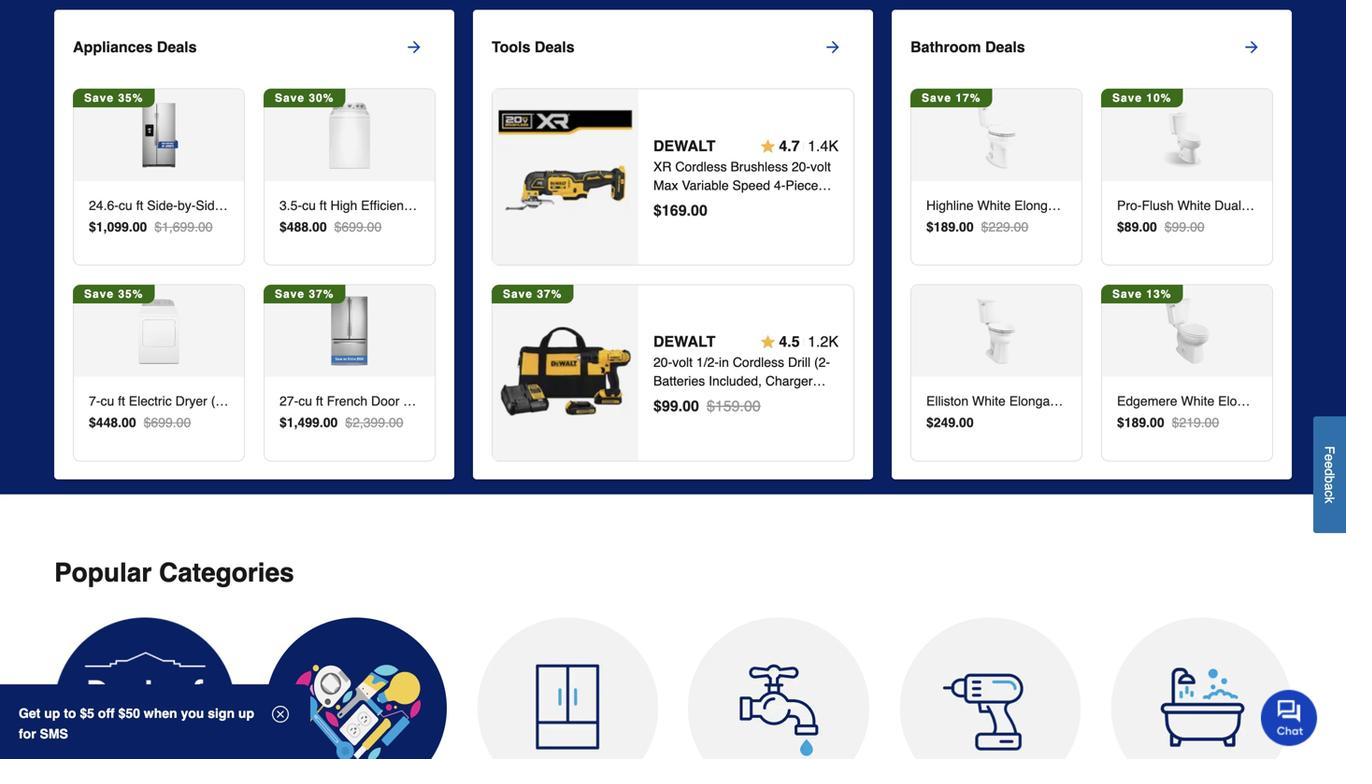 Task type: describe. For each thing, give the bounding box(es) containing it.
f e e d b a c k button
[[1313, 417, 1346, 534]]

20- inside xr cordless brushless 20-volt max variable speed 4-piece oscillating multi-tool kit
[[792, 159, 811, 174]]

bathroom image for $ 89 . 00 $99.00
[[1152, 101, 1222, 170]]

35% for 448
[[118, 288, 143, 301]]

00 for $ 99 . 00 $159.00
[[683, 398, 699, 415]]

kit
[[777, 197, 792, 212]]

$219.00
[[1172, 416, 1219, 431]]

a
[[1322, 484, 1337, 491]]

oscillating
[[653, 197, 714, 212]]

b
[[1322, 476, 1337, 484]]

included
[[653, 393, 703, 408]]

appliances deals link
[[73, 25, 454, 70]]

bathroom
[[911, 38, 981, 56]]

save for $ 89 . 00 $99.00
[[1112, 92, 1142, 105]]

c
[[1322, 491, 1337, 497]]

electric
[[129, 394, 172, 409]]

$ for $ 488 . 00 $699.00
[[280, 220, 287, 234]]

. for $ 1,499 . 00 $2,399.00
[[320, 416, 323, 431]]

$2,399.00
[[345, 416, 403, 431]]

cordless inside "20-volt 1/2-in cordless drill (2- batteries included, charger included and soft bag included)"
[[733, 355, 784, 370]]

dryer
[[175, 394, 207, 409]]

1 e from the top
[[1322, 454, 1337, 462]]

$ for $ 249 . 00
[[926, 416, 934, 431]]

00 for $ 89 . 00 $99.00
[[1143, 220, 1157, 234]]

1,499
[[287, 416, 320, 431]]

xr
[[653, 159, 672, 174]]

. inside 7-cu ft electric dryer (white) $ 448 . 00 $699.00
[[118, 416, 122, 431]]

. for $ 99 . 00 $159.00
[[678, 398, 683, 415]]

189 for $ 189 . 00 $229.00
[[934, 220, 956, 234]]

00 for $ 249 . 00
[[959, 416, 974, 431]]

arrow right image
[[405, 38, 423, 57]]

in
[[719, 355, 729, 370]]

448
[[96, 416, 118, 431]]

. for $ 488 . 00 $699.00
[[309, 220, 312, 234]]

1 up from the left
[[44, 707, 60, 722]]

$ 89 . 00 $99.00
[[1117, 220, 1205, 234]]

save for $ 1,499 . 00 $2,399.00
[[275, 288, 305, 301]]

save for $ 1,099 . 00 $1,699.00
[[84, 92, 114, 105]]

ft
[[118, 394, 125, 409]]

save 37% for 1st tools image from the bottom
[[503, 288, 562, 301]]

$ 189 . 00 $219.00
[[1117, 416, 1219, 431]]

4-
[[774, 178, 786, 193]]

volt inside xr cordless brushless 20-volt max variable speed 4-piece oscillating multi-tool kit
[[811, 159, 831, 174]]

2 e from the top
[[1322, 462, 1337, 469]]

bag
[[759, 393, 782, 408]]

. for $ 89 . 00 $99.00
[[1139, 220, 1143, 234]]

to
[[64, 707, 76, 722]]

1.4k
[[808, 137, 839, 155]]

00 inside 7-cu ft electric dryer (white) $ 448 . 00 $699.00
[[122, 416, 136, 431]]

bathroom deals link
[[911, 25, 1292, 70]]

$ for $ 189 . 00 $219.00
[[1117, 416, 1124, 431]]

cordless inside xr cordless brushless 20-volt max variable speed 4-piece oscillating multi-tool kit
[[675, 159, 727, 174]]

chat invite button image
[[1261, 690, 1318, 747]]

$99.00
[[1165, 220, 1205, 234]]

deals for tools deals
[[535, 38, 575, 56]]

1.2k
[[808, 333, 839, 351]]

1 37% from the left
[[309, 288, 334, 301]]

$1,699.00
[[155, 220, 213, 234]]

89
[[1124, 220, 1139, 234]]

4.5 1.2k
[[779, 333, 839, 351]]

4.7
[[779, 137, 800, 155]]

$ 169 . 00
[[653, 202, 707, 219]]

169
[[662, 202, 687, 219]]

save for $ 189 . 00 $229.00
[[922, 92, 952, 105]]

(2-
[[814, 355, 830, 370]]

10%
[[1146, 92, 1172, 105]]

charger
[[765, 374, 813, 389]]

deals of the day icon. image
[[54, 618, 236, 760]]

4.5
[[779, 333, 800, 351]]

$ 189 . 00 $229.00
[[926, 220, 1029, 234]]

. for $ 169 . 00
[[687, 202, 691, 219]]

00 for $ 1,499 . 00 $2,399.00
[[323, 416, 338, 431]]

an icon of a dripping faucet. image
[[688, 618, 869, 760]]

when
[[144, 707, 177, 722]]

categories
[[159, 558, 294, 588]]

. for $ 189 . 00 $219.00
[[1146, 416, 1150, 431]]

appliances image for 1,499
[[315, 297, 384, 366]]

2 up from the left
[[238, 707, 254, 722]]

. for $ 189 . 00 $229.00
[[956, 220, 959, 234]]

$ 99 . 00 $159.00
[[653, 398, 761, 415]]

13%
[[1146, 288, 1172, 301]]

2 tools image from the top
[[499, 306, 633, 440]]

sms
[[40, 727, 68, 742]]

piece
[[786, 178, 818, 193]]

249
[[934, 416, 956, 431]]

cu
[[100, 394, 114, 409]]

$229.00
[[981, 220, 1029, 234]]

brushless
[[731, 159, 788, 174]]

$ for $ 1,499 . 00 $2,399.00
[[280, 416, 287, 431]]

2 37% from the left
[[537, 288, 562, 301]]

rating filled image for 4.7 1.4k
[[760, 139, 775, 154]]

35% for 1,099
[[118, 92, 143, 105]]

$50
[[118, 707, 140, 722]]

popular
[[54, 558, 152, 588]]

tools
[[492, 38, 530, 56]]

save 30%
[[275, 92, 334, 105]]

dewalt for $159.00
[[653, 333, 715, 351]]

save 35% for 448
[[84, 288, 143, 301]]

included,
[[709, 374, 762, 389]]

$ 249 . 00
[[926, 416, 974, 431]]

0 vertical spatial $699.00
[[334, 220, 382, 234]]

f e e d b a c k
[[1322, 446, 1337, 504]]



Task type: vqa. For each thing, say whether or not it's contained in the screenshot.


Task type: locate. For each thing, give the bounding box(es) containing it.
1/2-
[[696, 355, 719, 370]]

popular categories
[[54, 558, 294, 588]]

0 vertical spatial 189
[[934, 220, 956, 234]]

$ for $ 99 . 00 $159.00
[[653, 398, 662, 415]]

00 right the 249
[[959, 416, 974, 431]]

00 right 99 on the bottom of the page
[[683, 398, 699, 415]]

488
[[287, 220, 309, 234]]

0 vertical spatial dewalt
[[653, 137, 715, 155]]

save 35% down appliances
[[84, 92, 143, 105]]

2 dewalt from the top
[[653, 333, 715, 351]]

0 horizontal spatial save 37%
[[275, 288, 334, 301]]

arrow right image inside tools deals link
[[824, 38, 842, 57]]

arrow right image for tools deals
[[824, 38, 842, 57]]

an icon of a refrigerator. image
[[477, 618, 658, 760]]

speed
[[732, 178, 770, 193]]

appliances image for 1,099
[[124, 101, 194, 170]]

deals right bathroom
[[985, 38, 1025, 56]]

20-
[[792, 159, 811, 174], [653, 355, 672, 370]]

save 35% down 1,099
[[84, 288, 143, 301]]

for
[[19, 727, 36, 742]]

$ 1,499 . 00 $2,399.00
[[280, 416, 403, 431]]

appliances image for 488
[[315, 101, 384, 170]]

1 horizontal spatial up
[[238, 707, 254, 722]]

rating filled image for 4.5 1.2k
[[760, 335, 775, 350]]

. for $ 1,099 . 00 $1,699.00
[[129, 220, 132, 234]]

20- inside "20-volt 1/2-in cordless drill (2- batteries included, charger included and soft bag included)"
[[653, 355, 672, 370]]

1 horizontal spatial save 37%
[[503, 288, 562, 301]]

get
[[19, 707, 41, 722]]

1 save 37% from the left
[[275, 288, 334, 301]]

e up d
[[1322, 454, 1337, 462]]

$ for $ 169 . 00
[[653, 202, 662, 219]]

save 37%
[[275, 288, 334, 301], [503, 288, 562, 301]]

1 arrow right image from the left
[[824, 38, 842, 57]]

$699.00
[[334, 220, 382, 234], [144, 416, 191, 431]]

1 horizontal spatial 189
[[1124, 416, 1146, 431]]

save 35%
[[84, 92, 143, 105], [84, 288, 143, 301]]

1 vertical spatial 35%
[[118, 288, 143, 301]]

dewalt for 169
[[653, 137, 715, 155]]

included)
[[653, 411, 707, 426]]

0 horizontal spatial deals
[[157, 38, 197, 56]]

0 horizontal spatial 37%
[[309, 288, 334, 301]]

arrow right image for bathroom deals
[[1242, 38, 1261, 57]]

drill
[[788, 355, 811, 370]]

$ 1,099 . 00 $1,699.00
[[89, 220, 213, 234]]

1 horizontal spatial deals
[[535, 38, 575, 56]]

bathroom image for $ 189 . 00 $219.00
[[1152, 297, 1222, 366]]

$159.00
[[707, 398, 761, 415]]

an icon of a power drill. image
[[899, 618, 1081, 760]]

2 35% from the top
[[118, 288, 143, 301]]

max
[[653, 178, 678, 193]]

1 35% from the top
[[118, 92, 143, 105]]

0 vertical spatial cordless
[[675, 159, 727, 174]]

0 horizontal spatial 189
[[934, 220, 956, 234]]

0 horizontal spatial volt
[[672, 355, 693, 370]]

1 save 35% from the top
[[84, 92, 143, 105]]

$ for $ 1,099 . 00 $1,699.00
[[89, 220, 96, 234]]

save for $ 488 . 00 $699.00
[[275, 92, 305, 105]]

tools deals
[[492, 38, 575, 56]]

appliances image
[[124, 101, 194, 170], [315, 101, 384, 170], [124, 297, 194, 366], [315, 297, 384, 366]]

arrow right image
[[824, 38, 842, 57], [1242, 38, 1261, 57]]

1 horizontal spatial 37%
[[537, 288, 562, 301]]

2 save 37% from the left
[[503, 288, 562, 301]]

1 vertical spatial cordless
[[733, 355, 784, 370]]

0 vertical spatial rating filled image
[[760, 139, 775, 154]]

save
[[84, 92, 114, 105], [275, 92, 305, 105], [922, 92, 952, 105], [1112, 92, 1142, 105], [84, 288, 114, 301], [275, 288, 305, 301], [503, 288, 533, 301], [1112, 288, 1142, 301]]

2 arrow right image from the left
[[1242, 38, 1261, 57]]

0 vertical spatial tools image
[[499, 110, 633, 244]]

0 horizontal spatial $699.00
[[144, 416, 191, 431]]

multi-
[[717, 197, 749, 212]]

soft
[[732, 393, 755, 408]]

k
[[1322, 497, 1337, 504]]

deals right tools on the left of page
[[535, 38, 575, 56]]

1 deals from the left
[[157, 38, 197, 56]]

$699.00 inside 7-cu ft electric dryer (white) $ 448 . 00 $699.00
[[144, 416, 191, 431]]

00 left $229.00
[[959, 220, 974, 234]]

189 left $219.00
[[1124, 416, 1146, 431]]

1 horizontal spatial $699.00
[[334, 220, 382, 234]]

a heart-shaped icon with light bulbs, a wrench, an outlet and paint brushes inside. image
[[265, 618, 447, 760]]

4.7 1.4k
[[779, 137, 839, 155]]

0 vertical spatial save 35%
[[84, 92, 143, 105]]

00
[[691, 202, 707, 219], [132, 220, 147, 234], [312, 220, 327, 234], [959, 220, 974, 234], [1143, 220, 1157, 234], [683, 398, 699, 415], [122, 416, 136, 431], [323, 416, 338, 431], [959, 416, 974, 431], [1150, 416, 1164, 431]]

rating filled image left 4.7
[[760, 139, 775, 154]]

off
[[98, 707, 115, 722]]

189 left $229.00
[[934, 220, 956, 234]]

e
[[1322, 454, 1337, 462], [1322, 462, 1337, 469]]

00 for $ 1,099 . 00 $1,699.00
[[132, 220, 147, 234]]

3 deals from the left
[[985, 38, 1025, 56]]

bathroom deals
[[911, 38, 1025, 56]]

appliances image for 448
[[124, 297, 194, 366]]

17%
[[956, 92, 981, 105]]

37%
[[309, 288, 334, 301], [537, 288, 562, 301]]

volt inside "20-volt 1/2-in cordless drill (2- batteries included, charger included and soft bag included)"
[[672, 355, 693, 370]]

99
[[662, 398, 678, 415]]

00 right 1,099
[[132, 220, 147, 234]]

0 horizontal spatial up
[[44, 707, 60, 722]]

volt up batteries
[[672, 355, 693, 370]]

1 vertical spatial dewalt
[[653, 333, 715, 351]]

tools deals link
[[492, 25, 873, 70]]

$ for $ 89 . 00 $99.00
[[1117, 220, 1124, 234]]

$ inside 7-cu ft electric dryer (white) $ 448 . 00 $699.00
[[89, 416, 96, 431]]

sign
[[208, 707, 235, 722]]

.
[[687, 202, 691, 219], [129, 220, 132, 234], [309, 220, 312, 234], [956, 220, 959, 234], [1139, 220, 1143, 234], [678, 398, 683, 415], [118, 416, 122, 431], [320, 416, 323, 431], [956, 416, 959, 431], [1146, 416, 1150, 431]]

00 left $219.00
[[1150, 416, 1164, 431]]

variable
[[682, 178, 729, 193]]

20- up piece
[[792, 159, 811, 174]]

1 vertical spatial $699.00
[[144, 416, 191, 431]]

save 10%
[[1112, 92, 1172, 105]]

you
[[181, 707, 204, 722]]

an icon of a bathtub with an attached shower rod and a shower head. image
[[1111, 618, 1292, 760]]

00 right "1,499"
[[323, 416, 338, 431]]

cordless up the included,
[[733, 355, 784, 370]]

appliances
[[73, 38, 153, 56]]

00 right 89
[[1143, 220, 1157, 234]]

d
[[1322, 469, 1337, 476]]

2 save 35% from the top
[[84, 288, 143, 301]]

dewalt up 1/2- on the top
[[653, 333, 715, 351]]

1 vertical spatial 20-
[[653, 355, 672, 370]]

1 horizontal spatial cordless
[[733, 355, 784, 370]]

batteries
[[653, 374, 705, 389]]

2 rating filled image from the top
[[760, 335, 775, 350]]

1 horizontal spatial volt
[[811, 159, 831, 174]]

deals right appliances
[[157, 38, 197, 56]]

up
[[44, 707, 60, 722], [238, 707, 254, 722]]

20-volt 1/2-in cordless drill (2- batteries included, charger included and soft bag included)
[[653, 355, 830, 426]]

rating filled image left the 4.5
[[760, 335, 775, 350]]

35% down appliances deals
[[118, 92, 143, 105]]

00 for $ 169 . 00
[[691, 202, 707, 219]]

2 deals from the left
[[535, 38, 575, 56]]

up right "sign"
[[238, 707, 254, 722]]

2 horizontal spatial deals
[[985, 38, 1025, 56]]

00 right 169
[[691, 202, 707, 219]]

save 35% for 1,099
[[84, 92, 143, 105]]

00 right the 488
[[312, 220, 327, 234]]

up left 'to'
[[44, 707, 60, 722]]

30%
[[309, 92, 334, 105]]

1 tools image from the top
[[499, 110, 633, 244]]

189
[[934, 220, 956, 234], [1124, 416, 1146, 431]]

tools image
[[499, 110, 633, 244], [499, 306, 633, 440]]

00 for $ 189 . 00 $219.00
[[1150, 416, 1164, 431]]

0 vertical spatial 20-
[[792, 159, 811, 174]]

deals
[[157, 38, 197, 56], [535, 38, 575, 56], [985, 38, 1025, 56]]

save for $ 189 . 00 $219.00
[[1112, 288, 1142, 301]]

1 vertical spatial volt
[[672, 355, 693, 370]]

tool
[[749, 197, 773, 212]]

save 37% for 1,499 appliances image
[[275, 288, 334, 301]]

deals for bathroom deals
[[985, 38, 1025, 56]]

deals for appliances deals
[[157, 38, 197, 56]]

0 vertical spatial 35%
[[118, 92, 143, 105]]

save 17%
[[922, 92, 981, 105]]

1 vertical spatial save 35%
[[84, 288, 143, 301]]

1 horizontal spatial arrow right image
[[1242, 38, 1261, 57]]

arrow right image inside bathroom deals link
[[1242, 38, 1261, 57]]

00 for $ 488 . 00 $699.00
[[312, 220, 327, 234]]

189 for $ 189 . 00 $219.00
[[1124, 416, 1146, 431]]

cordless up variable
[[675, 159, 727, 174]]

1 vertical spatial rating filled image
[[760, 335, 775, 350]]

$699.00 down electric
[[144, 416, 191, 431]]

bathroom image for $ 189 . 00 $229.00
[[962, 101, 1031, 170]]

rating filled image
[[760, 139, 775, 154], [760, 335, 775, 350]]

00 for $ 189 . 00 $229.00
[[959, 220, 974, 234]]

1,099
[[96, 220, 129, 234]]

$ 488 . 00 $699.00
[[280, 220, 382, 234]]

7-
[[89, 394, 100, 409]]

1 vertical spatial tools image
[[499, 306, 633, 440]]

and
[[707, 393, 728, 408]]

$ for $ 189 . 00 $229.00
[[926, 220, 934, 234]]

get up to $5 off $50 when you sign up for sms
[[19, 707, 254, 742]]

0 horizontal spatial cordless
[[675, 159, 727, 174]]

0 horizontal spatial 20-
[[653, 355, 672, 370]]

00 right 448
[[122, 416, 136, 431]]

1 rating filled image from the top
[[760, 139, 775, 154]]

0 horizontal spatial arrow right image
[[824, 38, 842, 57]]

dewalt up xr
[[653, 137, 715, 155]]

1 horizontal spatial 20-
[[792, 159, 811, 174]]

$5
[[80, 707, 94, 722]]

(white)
[[211, 394, 253, 409]]

$699.00 right the 488
[[334, 220, 382, 234]]

1 vertical spatial 189
[[1124, 416, 1146, 431]]

0 vertical spatial volt
[[811, 159, 831, 174]]

appliances deals
[[73, 38, 197, 56]]

xr cordless brushless 20-volt max variable speed 4-piece oscillating multi-tool kit
[[653, 159, 831, 212]]

dewalt
[[653, 137, 715, 155], [653, 333, 715, 351]]

bathroom image
[[962, 101, 1031, 170], [1152, 101, 1222, 170], [962, 297, 1031, 366], [1152, 297, 1222, 366]]

e up b at the right bottom
[[1322, 462, 1337, 469]]

f
[[1322, 446, 1337, 454]]

20- up batteries
[[653, 355, 672, 370]]

volt down 1.4k at the right of the page
[[811, 159, 831, 174]]

save 13%
[[1112, 288, 1172, 301]]

. for $ 249 . 00
[[956, 416, 959, 431]]

7-cu ft electric dryer (white) $ 448 . 00 $699.00
[[89, 394, 253, 431]]

35% down 1,099
[[118, 288, 143, 301]]

cordless
[[675, 159, 727, 174], [733, 355, 784, 370]]

1 dewalt from the top
[[653, 137, 715, 155]]



